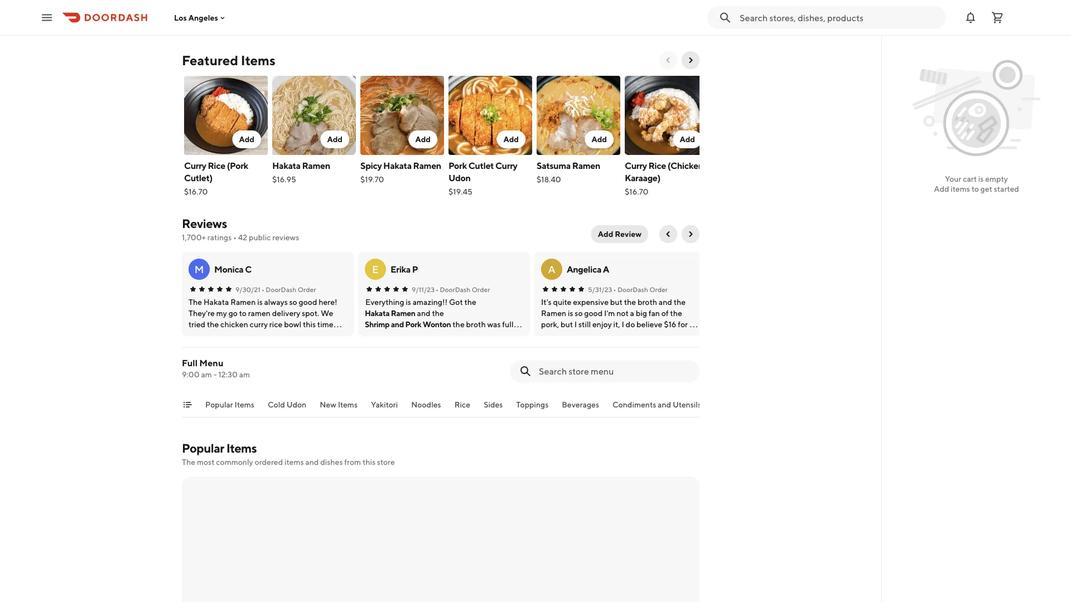 Task type: describe. For each thing, give the bounding box(es) containing it.
ramen for hakata ramen $16.95
[[302, 160, 330, 171]]

Store search: begin typing to search for stores available on DoorDash text field
[[740, 11, 940, 24]]

shrimp and pork wonton button
[[365, 319, 451, 330]]

cutlet)
[[184, 173, 212, 183]]

add button for curry rice (chicken karaage)
[[673, 131, 702, 148]]

ratings
[[207, 233, 232, 242]]

satsuma
[[537, 160, 571, 171]]

items for popular items the most commonly ordered items and dishes from this store
[[226, 441, 257, 456]]

featured
[[182, 52, 238, 68]]

add for hakata ramen
[[327, 135, 343, 144]]

add inside your cart is empty add items to get started
[[934, 184, 949, 194]]

$16.70 for cutlet)
[[184, 187, 208, 196]]

the
[[182, 458, 195, 467]]

curry for curry rice (chicken karaage)
[[625, 160, 647, 171]]

utensils
[[673, 400, 701, 410]]

toppings button
[[516, 399, 549, 417]]

toppings
[[516, 400, 549, 410]]

$19.45
[[449, 187, 472, 196]]

doordash for e
[[440, 286, 471, 293]]

items for new items
[[338, 400, 358, 410]]

full menu 9:00 am - 12:30 am
[[182, 358, 250, 379]]

ramen for satsuma ramen $18.40
[[572, 160, 600, 171]]

cold
[[268, 400, 285, 410]]

new items
[[320, 400, 358, 410]]

ramen inside spicy hakata ramen $19.70
[[413, 160, 441, 171]]

hakata ramen button
[[365, 308, 416, 319]]

reviews
[[272, 233, 299, 242]]

p
[[412, 264, 418, 275]]

cold udon
[[268, 400, 306, 410]]

beverages
[[562, 400, 599, 410]]

doordash for m
[[266, 286, 296, 293]]

m
[[195, 263, 204, 275]]

1 horizontal spatial rice
[[455, 400, 470, 410]]

$18.40
[[537, 175, 561, 184]]

add review
[[598, 230, 642, 239]]

next image
[[686, 230, 695, 239]]

cold udon button
[[268, 399, 306, 417]]

get
[[981, 184, 993, 194]]

sides button
[[484, 399, 503, 417]]

empty
[[985, 174, 1008, 184]]

$16.95
[[272, 175, 296, 184]]

condiments
[[613, 400, 656, 410]]

from
[[344, 458, 361, 467]]

public
[[249, 233, 271, 242]]

your
[[945, 174, 962, 184]]

add review button
[[591, 225, 648, 243]]

curry inside the pork cutlet curry udon $19.45
[[495, 160, 517, 171]]

add for spicy hakata ramen
[[415, 135, 431, 144]]

karaage)
[[625, 173, 661, 183]]

42
[[238, 233, 247, 242]]

order for m
[[298, 286, 316, 293]]

rice button
[[455, 399, 470, 417]]

satsuma ramen image
[[537, 76, 620, 155]]

sides
[[484, 400, 503, 410]]

review
[[615, 230, 642, 239]]

angeles
[[188, 13, 218, 22]]

items inside popular items the most commonly ordered items and dishes from this store
[[285, 458, 304, 467]]

store
[[377, 458, 395, 467]]

condiments and utensils button
[[613, 399, 701, 417]]

e
[[372, 263, 379, 275]]

most
[[197, 458, 215, 467]]

udon inside the pork cutlet curry udon $19.45
[[449, 173, 471, 183]]

dishes
[[320, 458, 343, 467]]

add button for curry rice (pork cutlet)
[[232, 131, 261, 148]]

9/30/21
[[235, 286, 260, 293]]

angelica
[[567, 264, 602, 275]]

curry rice (pork cutlet) image
[[184, 76, 268, 155]]

open menu image
[[40, 11, 54, 24]]

-
[[213, 370, 217, 379]]

popular for popular items
[[205, 400, 233, 410]]

erika p
[[391, 264, 418, 275]]

los angeles button
[[174, 13, 227, 22]]

and inside popular items the most commonly ordered items and dishes from this store
[[305, 458, 319, 467]]

ramen for hakata ramen shrimp and pork wonton
[[391, 309, 416, 318]]

featured items
[[182, 52, 275, 68]]

popular items button
[[205, 399, 254, 417]]

hakata ramen $16.95
[[272, 160, 330, 184]]

rice for karaage)
[[649, 160, 666, 171]]

show menu categories image
[[183, 401, 192, 410]]

yakitori
[[371, 400, 398, 410]]

commonly
[[216, 458, 253, 467]]

add button for hakata ramen
[[320, 131, 349, 148]]

udon inside button
[[287, 400, 306, 410]]

to
[[972, 184, 979, 194]]

spicy hakata ramen image
[[360, 76, 444, 155]]

(pork
[[227, 160, 248, 171]]



Task type: vqa. For each thing, say whether or not it's contained in the screenshot.
Open Menu icon
yes



Task type: locate. For each thing, give the bounding box(es) containing it.
am
[[201, 370, 212, 379], [239, 370, 250, 379]]

• right 9/11/23
[[436, 286, 439, 293]]

0 horizontal spatial • doordash order
[[262, 286, 316, 293]]

previous image
[[664, 230, 673, 239]]

featured items heading
[[182, 51, 275, 69]]

• doordash order for m
[[262, 286, 316, 293]]

pork inside the pork cutlet curry udon $19.45
[[449, 160, 467, 171]]

ramen inside hakata ramen shrimp and pork wonton
[[391, 309, 416, 318]]

1 • doordash order from the left
[[262, 286, 316, 293]]

items right ordered
[[285, 458, 304, 467]]

hakata for hakata ramen shrimp and pork wonton
[[365, 309, 390, 318]]

add up (chicken
[[680, 135, 695, 144]]

and inside hakata ramen shrimp and pork wonton
[[391, 320, 404, 329]]

ramen down hakata ramen "image" on the top left of the page
[[302, 160, 330, 171]]

0 vertical spatial popular
[[205, 400, 233, 410]]

add button up (chicken
[[673, 131, 702, 148]]

items left cold in the left of the page
[[235, 400, 254, 410]]

ramen
[[302, 160, 330, 171], [413, 160, 441, 171], [572, 160, 600, 171], [391, 309, 416, 318]]

0 vertical spatial pork
[[449, 160, 467, 171]]

pork cutlet curry udon $19.45
[[449, 160, 517, 196]]

•
[[233, 233, 237, 242], [262, 286, 264, 293], [436, 286, 439, 293], [613, 286, 616, 293]]

5 add button from the left
[[585, 131, 614, 148]]

udon right cold in the left of the page
[[287, 400, 306, 410]]

$16.70 inside curry rice (pork cutlet) $16.70
[[184, 187, 208, 196]]

your cart is empty add items to get started
[[934, 174, 1019, 194]]

shrimp
[[365, 320, 390, 329]]

add button up spicy hakata ramen $19.70
[[409, 131, 437, 148]]

cart
[[963, 174, 977, 184]]

• left 42
[[233, 233, 237, 242]]

ramen up shrimp and pork wonton button
[[391, 309, 416, 318]]

udon up $19.45
[[449, 173, 471, 183]]

add up spicy hakata ramen $19.70
[[415, 135, 431, 144]]

and left utensils
[[658, 400, 671, 410]]

pork cutlet curry udon image
[[449, 76, 532, 155]]

1 horizontal spatial • doordash order
[[436, 286, 490, 293]]

• doordash order right 9/11/23
[[436, 286, 490, 293]]

curry up cutlet)
[[184, 160, 206, 171]]

ramen inside satsuma ramen $18.40
[[572, 160, 600, 171]]

rice up karaage)
[[649, 160, 666, 171]]

1 vertical spatial udon
[[287, 400, 306, 410]]

a left angelica
[[548, 263, 555, 275]]

curry rice (chicken karaage) image
[[625, 76, 709, 155]]

4 add button from the left
[[497, 131, 526, 148]]

and down hakata ramen button
[[391, 320, 404, 329]]

2 horizontal spatial and
[[658, 400, 671, 410]]

add button
[[232, 131, 261, 148], [320, 131, 349, 148], [409, 131, 437, 148], [497, 131, 526, 148], [585, 131, 614, 148], [673, 131, 702, 148]]

spicy hakata ramen $19.70
[[360, 160, 441, 184]]

am right the 12:30
[[239, 370, 250, 379]]

hakata
[[272, 160, 301, 171], [383, 160, 412, 171], [365, 309, 390, 318]]

rice for cutlet)
[[208, 160, 225, 171]]

$16.70 down karaage)
[[625, 187, 649, 196]]

items inside popular items the most commonly ordered items and dishes from this store
[[226, 441, 257, 456]]

beverages button
[[562, 399, 599, 417]]

hakata right spicy
[[383, 160, 412, 171]]

popular up most
[[182, 441, 224, 456]]

hakata inside hakata ramen $16.95
[[272, 160, 301, 171]]

2 horizontal spatial order
[[650, 286, 668, 293]]

los angeles
[[174, 13, 218, 22]]

hakata ramen shrimp and pork wonton
[[365, 309, 451, 329]]

hakata for hakata ramen $16.95
[[272, 160, 301, 171]]

hakata up '$16.95'
[[272, 160, 301, 171]]

hakata inside spicy hakata ramen $19.70
[[383, 160, 412, 171]]

1 curry from the left
[[184, 160, 206, 171]]

reviews
[[182, 216, 227, 231]]

pork left cutlet
[[449, 160, 467, 171]]

add button up the pork cutlet curry udon $19.45
[[497, 131, 526, 148]]

2 • doordash order from the left
[[436, 286, 490, 293]]

1 horizontal spatial order
[[472, 286, 490, 293]]

(chicken
[[668, 160, 703, 171]]

0 horizontal spatial a
[[548, 263, 555, 275]]

0 vertical spatial items
[[951, 184, 970, 194]]

0 horizontal spatial curry
[[184, 160, 206, 171]]

a up the 5/31/23
[[603, 264, 609, 275]]

add for curry rice (chicken karaage)
[[680, 135, 695, 144]]

popular items the most commonly ordered items and dishes from this store
[[182, 441, 395, 467]]

angelica a
[[567, 264, 609, 275]]

2 horizontal spatial • doordash order
[[613, 286, 668, 293]]

9/11/23
[[412, 286, 435, 293]]

0 horizontal spatial rice
[[208, 160, 225, 171]]

• for e
[[436, 286, 439, 293]]

items inside heading
[[241, 52, 275, 68]]

$19.70
[[360, 175, 384, 184]]

1 horizontal spatial pork
[[449, 160, 467, 171]]

curry inside curry rice (pork cutlet) $16.70
[[184, 160, 206, 171]]

items for featured items
[[241, 52, 275, 68]]

0 horizontal spatial order
[[298, 286, 316, 293]]

2 $16.70 from the left
[[625, 187, 649, 196]]

items for popular items
[[235, 400, 254, 410]]

started
[[994, 184, 1019, 194]]

0 horizontal spatial $16.70
[[184, 187, 208, 196]]

ramen left cutlet
[[413, 160, 441, 171]]

this
[[363, 458, 376, 467]]

0 horizontal spatial doordash
[[266, 286, 296, 293]]

2 vertical spatial and
[[305, 458, 319, 467]]

1 vertical spatial and
[[658, 400, 671, 410]]

6 add button from the left
[[673, 131, 702, 148]]

reviews 1,700+ ratings • 42 public reviews
[[182, 216, 299, 242]]

add up hakata ramen $16.95
[[327, 135, 343, 144]]

menu
[[199, 358, 223, 369]]

1 vertical spatial popular
[[182, 441, 224, 456]]

erika
[[391, 264, 411, 275]]

doordash
[[266, 286, 296, 293], [440, 286, 471, 293], [618, 286, 648, 293]]

notification bell image
[[964, 11, 978, 24]]

curry right cutlet
[[495, 160, 517, 171]]

$16.70 for karaage)
[[625, 187, 649, 196]]

items right new in the left bottom of the page
[[338, 400, 358, 410]]

popular inside popular items the most commonly ordered items and dishes from this store
[[182, 441, 224, 456]]

rice left sides
[[455, 400, 470, 410]]

items right featured
[[241, 52, 275, 68]]

add for pork cutlet curry udon
[[504, 135, 519, 144]]

3 • doordash order from the left
[[613, 286, 668, 293]]

12:30
[[218, 370, 238, 379]]

ramen right satsuma
[[572, 160, 600, 171]]

rice inside "curry rice (chicken karaage) $16.70"
[[649, 160, 666, 171]]

spicy
[[360, 160, 382, 171]]

pork left wonton
[[405, 320, 421, 329]]

hakata inside hakata ramen shrimp and pork wonton
[[365, 309, 390, 318]]

wonton
[[423, 320, 451, 329]]

items up commonly
[[226, 441, 257, 456]]

add
[[239, 135, 254, 144], [327, 135, 343, 144], [415, 135, 431, 144], [504, 135, 519, 144], [592, 135, 607, 144], [680, 135, 695, 144], [934, 184, 949, 194], [598, 230, 613, 239]]

cutlet
[[468, 160, 494, 171]]

curry up karaage)
[[625, 160, 647, 171]]

items down your
[[951, 184, 970, 194]]

3 order from the left
[[650, 286, 668, 293]]

2 doordash from the left
[[440, 286, 471, 293]]

• doordash order for a
[[613, 286, 668, 293]]

0 horizontal spatial udon
[[287, 400, 306, 410]]

pork inside hakata ramen shrimp and pork wonton
[[405, 320, 421, 329]]

3 curry from the left
[[625, 160, 647, 171]]

monica
[[214, 264, 244, 275]]

is
[[979, 174, 984, 184]]

noodles
[[411, 400, 441, 410]]

previous button of carousel image
[[664, 56, 673, 65]]

• doordash order
[[262, 286, 316, 293], [436, 286, 490, 293], [613, 286, 668, 293]]

popular inside popular items button
[[205, 400, 233, 410]]

2 horizontal spatial rice
[[649, 160, 666, 171]]

ramen inside hakata ramen $16.95
[[302, 160, 330, 171]]

items
[[241, 52, 275, 68], [235, 400, 254, 410], [338, 400, 358, 410], [226, 441, 257, 456]]

condiments and utensils
[[613, 400, 701, 410]]

doordash right the 5/31/23
[[618, 286, 648, 293]]

doordash right 9/30/21
[[266, 286, 296, 293]]

• doordash order right the 5/31/23
[[613, 286, 668, 293]]

c
[[245, 264, 252, 275]]

satsuma ramen $18.40
[[537, 160, 600, 184]]

popular down -
[[205, 400, 233, 410]]

1 add button from the left
[[232, 131, 261, 148]]

0 horizontal spatial items
[[285, 458, 304, 467]]

1 am from the left
[[201, 370, 212, 379]]

3 add button from the left
[[409, 131, 437, 148]]

1 vertical spatial items
[[285, 458, 304, 467]]

new items button
[[320, 399, 358, 417]]

add button up satsuma ramen $18.40
[[585, 131, 614, 148]]

2 add button from the left
[[320, 131, 349, 148]]

2 horizontal spatial curry
[[625, 160, 647, 171]]

1 horizontal spatial doordash
[[440, 286, 471, 293]]

0 vertical spatial udon
[[449, 173, 471, 183]]

yakitori button
[[371, 399, 398, 417]]

1 horizontal spatial $16.70
[[625, 187, 649, 196]]

add for satsuma ramen
[[592, 135, 607, 144]]

add button for satsuma ramen
[[585, 131, 614, 148]]

• for m
[[262, 286, 264, 293]]

ordered
[[255, 458, 283, 467]]

Item Search search field
[[539, 365, 691, 378]]

curry rice (pork cutlet) $16.70
[[184, 160, 248, 196]]

curry inside "curry rice (chicken karaage) $16.70"
[[625, 160, 647, 171]]

los
[[174, 13, 187, 22]]

items
[[951, 184, 970, 194], [285, 458, 304, 467]]

3 doordash from the left
[[618, 286, 648, 293]]

add up satsuma ramen $18.40
[[592, 135, 607, 144]]

full
[[182, 358, 198, 369]]

add inside button
[[598, 230, 613, 239]]

1 horizontal spatial curry
[[495, 160, 517, 171]]

popular items
[[205, 400, 254, 410]]

doordash right 9/11/23
[[440, 286, 471, 293]]

2 horizontal spatial doordash
[[618, 286, 648, 293]]

noodles button
[[411, 399, 441, 417]]

• for a
[[613, 286, 616, 293]]

am left -
[[201, 370, 212, 379]]

1 vertical spatial pork
[[405, 320, 421, 329]]

add for curry rice (pork cutlet)
[[239, 135, 254, 144]]

1 horizontal spatial items
[[951, 184, 970, 194]]

add button up (pork
[[232, 131, 261, 148]]

$16.70 inside "curry rice (chicken karaage) $16.70"
[[625, 187, 649, 196]]

2 am from the left
[[239, 370, 250, 379]]

2 order from the left
[[472, 286, 490, 293]]

1 doordash from the left
[[266, 286, 296, 293]]

add left review
[[598, 230, 613, 239]]

0 horizontal spatial am
[[201, 370, 212, 379]]

order
[[298, 286, 316, 293], [472, 286, 490, 293], [650, 286, 668, 293]]

add down your
[[934, 184, 949, 194]]

items inside your cart is empty add items to get started
[[951, 184, 970, 194]]

• right 9/30/21
[[262, 286, 264, 293]]

0 vertical spatial and
[[391, 320, 404, 329]]

add up the pork cutlet curry udon $19.45
[[504, 135, 519, 144]]

reviews link
[[182, 216, 227, 231]]

1 horizontal spatial am
[[239, 370, 250, 379]]

2 curry from the left
[[495, 160, 517, 171]]

new
[[320, 400, 336, 410]]

next button of carousel image
[[686, 56, 695, 65]]

rice
[[208, 160, 225, 171], [649, 160, 666, 171], [455, 400, 470, 410]]

9:00
[[182, 370, 200, 379]]

curry
[[184, 160, 206, 171], [495, 160, 517, 171], [625, 160, 647, 171]]

curry for curry rice (pork cutlet)
[[184, 160, 206, 171]]

popular for popular items the most commonly ordered items and dishes from this store
[[182, 441, 224, 456]]

and inside button
[[658, 400, 671, 410]]

add button for pork cutlet curry udon
[[497, 131, 526, 148]]

add button for spicy hakata ramen
[[409, 131, 437, 148]]

1 order from the left
[[298, 286, 316, 293]]

• right the 5/31/23
[[613, 286, 616, 293]]

1 horizontal spatial a
[[603, 264, 609, 275]]

doordash for a
[[618, 286, 648, 293]]

0 horizontal spatial pork
[[405, 320, 421, 329]]

udon
[[449, 173, 471, 183], [287, 400, 306, 410]]

and
[[391, 320, 404, 329], [658, 400, 671, 410], [305, 458, 319, 467]]

5/31/23
[[588, 286, 612, 293]]

$16.70
[[184, 187, 208, 196], [625, 187, 649, 196]]

• inside reviews 1,700+ ratings • 42 public reviews
[[233, 233, 237, 242]]

1 $16.70 from the left
[[184, 187, 208, 196]]

1 horizontal spatial udon
[[449, 173, 471, 183]]

1,700+
[[182, 233, 206, 242]]

curry rice (chicken karaage) $16.70
[[625, 160, 703, 196]]

rice left (pork
[[208, 160, 225, 171]]

hakata up shrimp
[[365, 309, 390, 318]]

• doordash order right 9/30/21
[[262, 286, 316, 293]]

1 horizontal spatial and
[[391, 320, 404, 329]]

order for a
[[650, 286, 668, 293]]

0 horizontal spatial and
[[305, 458, 319, 467]]

add up (pork
[[239, 135, 254, 144]]

rice inside curry rice (pork cutlet) $16.70
[[208, 160, 225, 171]]

$16.70 down cutlet)
[[184, 187, 208, 196]]

a
[[548, 263, 555, 275], [603, 264, 609, 275]]

add button up hakata ramen $16.95
[[320, 131, 349, 148]]

order for e
[[472, 286, 490, 293]]

0 items, open order cart image
[[991, 11, 1004, 24]]

hakata ramen image
[[272, 76, 356, 155]]

• doordash order for e
[[436, 286, 490, 293]]

monica c
[[214, 264, 252, 275]]

and left dishes
[[305, 458, 319, 467]]



